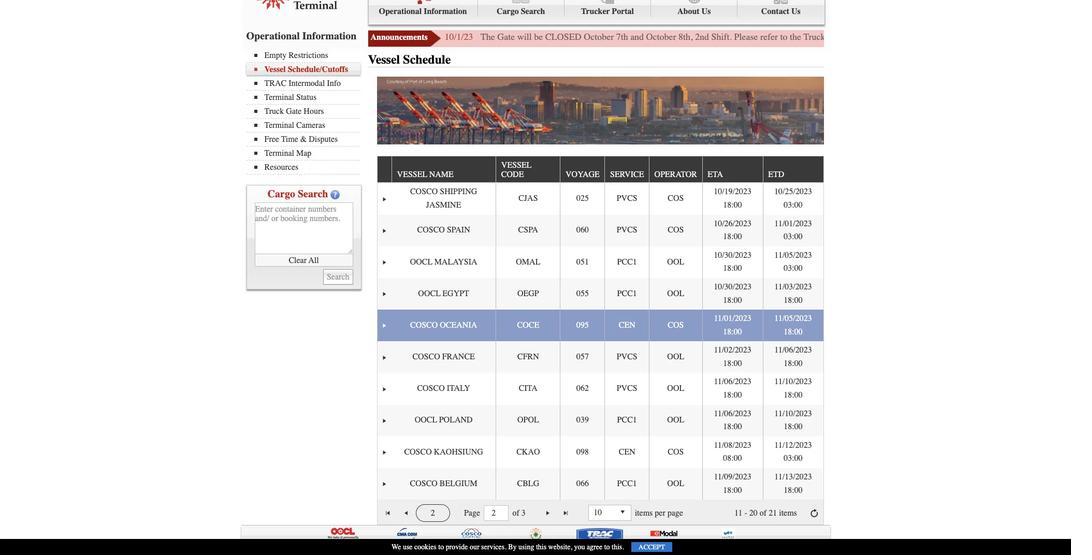 Task type: locate. For each thing, give the bounding box(es) containing it.
contact us link
[[738, 0, 824, 17]]

1 11/10/2023 18:00 from the top
[[775, 377, 812, 400]]

11/10/2023 18:00 cell for pvcs
[[763, 373, 823, 405]]

03:00 up 11/05/2023 03:00
[[784, 232, 803, 241]]

0 vertical spatial cargo search
[[497, 7, 545, 16]]

pvcs cell for 060
[[605, 215, 649, 246]]

11/03/2023 18:00 cell
[[763, 278, 823, 310]]

information
[[424, 7, 467, 16], [302, 30, 357, 42]]

pvcs for 060
[[617, 226, 638, 235]]

11/06/2023 down 11/05/2023 18:00 cell
[[775, 346, 812, 355]]

1 vertical spatial menu bar
[[246, 50, 365, 175]]

cita cell
[[496, 373, 560, 405]]

cfrn cell
[[496, 342, 560, 373]]

cen
[[619, 321, 635, 330], [619, 447, 635, 457]]

cen right '098'
[[619, 447, 635, 457]]

operator link
[[655, 166, 702, 183]]

1 horizontal spatial us
[[792, 7, 801, 16]]

cosco inside cosco oceania cell
[[410, 321, 438, 330]]

2 cos cell from the top
[[649, 215, 702, 246]]

cosco inside cosco italy cell
[[417, 384, 445, 393]]

03:00 inside 10/25/2023 03:00
[[784, 200, 803, 210]]

2 10/30/2023 18:00 cell from the top
[[702, 278, 763, 310]]

service link
[[610, 166, 649, 183]]

1 horizontal spatial to
[[604, 543, 610, 552]]

2 ool cell from the top
[[649, 278, 702, 310]]

10/30/2023 18:00 for 11/03/2023
[[714, 282, 752, 305]]

0 horizontal spatial operational
[[246, 30, 300, 42]]

1 vertical spatial 11/06/2023
[[714, 377, 751, 387]]

cosco for cosco italy
[[417, 384, 445, 393]]

services.
[[481, 543, 506, 552]]

11/03/2023
[[775, 282, 812, 292]]

2 ool from the top
[[667, 289, 684, 298]]

us right contact
[[792, 7, 801, 16]]

1 horizontal spatial operational
[[379, 7, 422, 16]]

operational information link
[[369, 0, 478, 17]]

cosco inside cosco spain cell
[[417, 226, 445, 235]]

pvcs cell right 057
[[605, 342, 649, 373]]

11/06/2023 18:00 cell down 11/02/2023 18:00
[[702, 373, 763, 405]]

operational up empty
[[246, 30, 300, 42]]

0 horizontal spatial 11/01/2023
[[714, 314, 751, 323]]

truck down contact us 'link'
[[804, 31, 825, 42]]

pvcs down service
[[617, 194, 638, 203]]

11/06/2023 18:00 cell
[[763, 342, 823, 373], [702, 373, 763, 405], [702, 405, 763, 437]]

pcc1 for 066
[[617, 479, 637, 488]]

tree grid containing vessel code
[[378, 156, 823, 500]]

pcc1 cell right 055 at the bottom
[[605, 278, 649, 310]]

0 horizontal spatial search
[[298, 188, 328, 200]]

18:00 inside '11/09/2023 18:00'
[[723, 486, 742, 495]]

4 ool from the top
[[667, 384, 684, 393]]

5 ool cell from the top
[[649, 405, 702, 437]]

pvcs cell right "060"
[[605, 215, 649, 246]]

1 pcc1 cell from the top
[[605, 246, 649, 278]]

row
[[378, 156, 823, 183], [378, 183, 823, 215], [378, 215, 823, 246], [378, 246, 823, 278], [378, 278, 823, 310], [378, 310, 823, 342], [378, 342, 823, 373], [378, 373, 823, 405], [378, 405, 823, 437], [378, 437, 823, 468], [378, 468, 823, 500]]

03:00 inside 11/05/2023 03:00
[[784, 264, 803, 273]]

2 11/10/2023 from the top
[[775, 409, 812, 418]]

page right the web
[[891, 31, 908, 42]]

4 pvcs cell from the top
[[605, 373, 649, 405]]

cosco for cosco belgium
[[410, 479, 438, 488]]

1 horizontal spatial cargo search
[[497, 7, 545, 16]]

0 horizontal spatial for
[[911, 31, 922, 42]]

ool cell for 051
[[649, 246, 702, 278]]

10/30/2023 18:00 cell for 11/05/2023
[[702, 246, 763, 278]]

10/30/2023 18:00 cell
[[702, 246, 763, 278], [702, 278, 763, 310]]

row up '095'
[[378, 278, 823, 310]]

cen right '095'
[[619, 321, 635, 330]]

2 cen from the top
[[619, 447, 635, 457]]

all
[[309, 256, 319, 265]]

10/30/2023 18:00 for 11/05/2023
[[714, 251, 752, 273]]

11/05/2023 down 11/01/2023 03:00 cell
[[775, 251, 812, 260]]

hours left the web
[[848, 31, 871, 42]]

operational information up announcements
[[379, 7, 467, 16]]

pcc1 cell
[[605, 246, 649, 278], [605, 278, 649, 310], [605, 405, 649, 437], [605, 468, 649, 500]]

03:00 down 11/12/2023
[[784, 454, 803, 463]]

oocl for oocl malaysia
[[410, 257, 432, 267]]

1 10/30/2023 18:00 from the top
[[714, 251, 752, 273]]

of right 20 on the bottom right of page
[[760, 508, 767, 518]]

the left week.
[[1009, 31, 1021, 42]]

trac
[[264, 79, 287, 88]]

1 horizontal spatial information
[[424, 7, 467, 16]]

0 horizontal spatial us
[[702, 7, 711, 16]]

3 pcc1 cell from the top
[[605, 405, 649, 437]]

cen cell for 095
[[605, 310, 649, 342]]

the
[[790, 31, 801, 42], [1009, 31, 1021, 42]]

etd
[[768, 170, 784, 179]]

11/06/2023 up 11/08/2023
[[714, 409, 751, 418]]

2 row from the top
[[378, 183, 823, 215]]

pcc1 up items per page
[[617, 479, 637, 488]]

1 vertical spatial page
[[668, 508, 683, 518]]

1 pcc1 from the top
[[617, 257, 637, 267]]

cargo search down resources link
[[268, 188, 328, 200]]

10/19/2023 18:00 cell
[[702, 183, 763, 215]]

11/06/2023 18:00 down 11/02/2023 18:00 cell
[[714, 377, 751, 400]]

vessel name link
[[397, 166, 459, 183]]

11/06/2023 18:00 down 11/05/2023 18:00 cell
[[775, 346, 812, 368]]

2 horizontal spatial gate
[[828, 31, 845, 42]]

0 vertical spatial menu bar
[[368, 0, 825, 25]]

to
[[780, 31, 788, 42], [438, 543, 444, 552], [604, 543, 610, 552]]

oocl left egypt in the bottom of the page
[[418, 289, 441, 298]]

to left this. at the right bottom of page
[[604, 543, 610, 552]]

0 vertical spatial 11/10/2023
[[775, 377, 812, 387]]

11
[[735, 508, 743, 518]]

2
[[431, 508, 435, 518]]

cargo search up will
[[497, 7, 545, 16]]

cosco down vessel name
[[410, 187, 438, 197]]

page
[[891, 31, 908, 42], [668, 508, 683, 518]]

cosco up 2 on the left bottom
[[410, 479, 438, 488]]

10/19/2023 18:00
[[714, 187, 752, 210]]

menu bar containing empty restrictions
[[246, 50, 365, 175]]

cjas cell
[[496, 183, 560, 215]]

0 vertical spatial 11/10/2023 18:00
[[775, 377, 812, 400]]

18:00 inside 11/03/2023 18:00
[[784, 296, 803, 305]]

pvcs for 062
[[617, 384, 638, 393]]

2 cen cell from the top
[[605, 437, 649, 468]]

2 vertical spatial 11/06/2023 18:00
[[714, 409, 751, 432]]

6 row from the top
[[378, 310, 823, 342]]

2 pcc1 cell from the top
[[605, 278, 649, 310]]

10/30/2023 18:00 up 11/01/2023 18:00
[[714, 282, 752, 305]]

11/06/2023 18:00 for pvcs
[[714, 377, 751, 400]]

0 horizontal spatial to
[[438, 543, 444, 552]]

omal cell
[[496, 246, 560, 278]]

row up 055 at the bottom
[[378, 246, 823, 278]]

1 horizontal spatial of
[[760, 508, 767, 518]]

to left provide
[[438, 543, 444, 552]]

0 vertical spatial operational information
[[379, 7, 467, 16]]

will
[[517, 31, 532, 42]]

1 us from the left
[[702, 7, 711, 16]]

1 horizontal spatial the
[[1009, 31, 1021, 42]]

etd link
[[768, 166, 789, 183]]

cargo search inside menu bar
[[497, 7, 545, 16]]

11/10/2023 18:00 cell
[[763, 373, 823, 405], [763, 405, 823, 437]]

us
[[702, 7, 711, 16], [792, 7, 801, 16]]

1 horizontal spatial for
[[996, 31, 1007, 42]]

2 pcc1 from the top
[[617, 289, 637, 298]]

1 october from the left
[[584, 31, 614, 42]]

11/06/2023 18:00 cell for pcc1
[[702, 405, 763, 437]]

gate
[[497, 31, 515, 42], [828, 31, 845, 42], [286, 107, 302, 116]]

0 vertical spatial cen cell
[[605, 310, 649, 342]]

11/08/2023 08:00
[[714, 441, 751, 463]]

11/06/2023 for pcc1
[[714, 409, 751, 418]]

october left 7th
[[584, 31, 614, 42]]

cen cell right '098'
[[605, 437, 649, 468]]

057
[[576, 352, 589, 362]]

voyage
[[566, 170, 600, 179]]

web
[[873, 31, 888, 42]]

095
[[576, 321, 589, 330]]

11/01/2023 down 10/25/2023 03:00 cell
[[775, 219, 812, 228]]

1 vertical spatial 11/05/2023
[[775, 314, 812, 323]]

7 row from the top
[[378, 342, 823, 373]]

3 row from the top
[[378, 215, 823, 246]]

2 vertical spatial terminal
[[264, 149, 294, 158]]

8 row from the top
[[378, 373, 823, 405]]

21
[[769, 508, 777, 518]]

0 vertical spatial 11/01/2023
[[775, 219, 812, 228]]

2 cos from the top
[[668, 226, 684, 235]]

vessel up the cjas
[[501, 161, 532, 170]]

10/30/2023 18:00 down 10/26/2023 18:00 cell
[[714, 251, 752, 273]]

051 cell
[[560, 246, 605, 278]]

1 items from the left
[[635, 508, 653, 518]]

1 pvcs from the top
[[617, 194, 638, 203]]

pcc1 cell for 039
[[605, 405, 649, 437]]

cen for 098
[[619, 447, 635, 457]]

0 horizontal spatial october
[[584, 31, 614, 42]]

terminal up free
[[264, 121, 294, 130]]

10/30/2023 for 11/05/2023 03:00
[[714, 251, 752, 260]]

11/06/2023 18:00 cell up 11/08/2023
[[702, 405, 763, 437]]

2 vertical spatial 11/06/2023
[[714, 409, 751, 418]]

0 horizontal spatial truck
[[264, 107, 284, 116]]

cen cell
[[605, 310, 649, 342], [605, 437, 649, 468]]

cspa cell
[[496, 215, 560, 246]]

of left 3
[[513, 508, 519, 518]]

terminal
[[264, 93, 294, 102], [264, 121, 294, 130], [264, 149, 294, 158]]

3 cos cell from the top
[[649, 310, 702, 342]]

intermodal
[[289, 79, 325, 88]]

row up 039
[[378, 373, 823, 405]]

0 vertical spatial operational
[[379, 7, 422, 16]]

pcc1 cell for 051
[[605, 246, 649, 278]]

4 03:00 from the top
[[784, 454, 803, 463]]

row group containing cosco shipping jasmine
[[378, 183, 823, 500]]

cosco belgium cell
[[392, 468, 496, 500]]

18:00
[[723, 200, 742, 210], [723, 232, 742, 241], [723, 264, 742, 273], [723, 296, 742, 305], [784, 296, 803, 305], [723, 327, 742, 337], [784, 327, 803, 337], [723, 359, 742, 368], [784, 359, 803, 368], [723, 391, 742, 400], [784, 391, 803, 400], [723, 422, 742, 432], [784, 422, 803, 432], [723, 486, 742, 495], [784, 486, 803, 495]]

cos cell for 10/26/2023
[[649, 215, 702, 246]]

051
[[576, 257, 589, 267]]

pvcs cell for 025
[[605, 183, 649, 215]]

cos for 11/01/2023
[[668, 321, 684, 330]]

row containing 10/26/2023 18:00
[[378, 215, 823, 246]]

row containing vessel code
[[378, 156, 823, 183]]

0 vertical spatial search
[[521, 7, 545, 16]]

row down voyage link
[[378, 183, 823, 215]]

page
[[464, 508, 480, 518]]

vessel
[[501, 161, 532, 170], [397, 170, 427, 179]]

provide
[[446, 543, 468, 552]]

2 11/10/2023 18:00 cell from the top
[[763, 405, 823, 437]]

10/30/2023 down 10/26/2023 18:00 cell
[[714, 251, 752, 260]]

terminal up resources
[[264, 149, 294, 158]]

3
[[521, 508, 526, 518]]

1 cos cell from the top
[[649, 183, 702, 215]]

1 vertical spatial 10/30/2023 18:00
[[714, 282, 752, 305]]

contact us
[[761, 7, 801, 16]]

11/09/2023
[[714, 472, 751, 482]]

agree
[[587, 543, 603, 552]]

we use cookies to provide our services. by using this website, you agree to this.
[[392, 543, 624, 552]]

1 row from the top
[[378, 156, 823, 183]]

03:00 up the '11/03/2023'
[[784, 264, 803, 273]]

cosco for cosco spain
[[417, 226, 445, 235]]

18:00 inside '10/19/2023 18:00'
[[723, 200, 742, 210]]

ool cell for 039
[[649, 405, 702, 437]]

11/10/2023 18:00 cell for pcc1
[[763, 405, 823, 437]]

pvcs cell down service
[[605, 183, 649, 215]]

1 horizontal spatial search
[[521, 7, 545, 16]]

1 vertical spatial information
[[302, 30, 357, 42]]

03:00 for 11/12/2023 03:00
[[784, 454, 803, 463]]

cosco left france
[[413, 352, 440, 362]]

row up 066
[[378, 437, 823, 468]]

1 cen from the top
[[619, 321, 635, 330]]

truck down the trac
[[264, 107, 284, 116]]

1 11/10/2023 from the top
[[775, 377, 812, 387]]

039
[[576, 416, 589, 425]]

062 cell
[[560, 373, 605, 405]]

2 10/30/2023 18:00 from the top
[[714, 282, 752, 305]]

10/26/2023 18:00 cell
[[702, 215, 763, 246]]

time
[[281, 135, 298, 144]]

1 vertical spatial cargo search
[[268, 188, 328, 200]]

18:00 inside 11/13/2023 18:00
[[784, 486, 803, 495]]

2 11/05/2023 from the top
[[775, 314, 812, 323]]

cosco down oocl poland cell
[[404, 447, 432, 457]]

ool for 051
[[667, 257, 684, 267]]

1 vertical spatial hours
[[304, 107, 324, 116]]

pcc1 right 039
[[617, 416, 637, 425]]

03:00 inside "11/01/2023 03:00"
[[784, 232, 803, 241]]

5 ool from the top
[[667, 416, 684, 425]]

1 horizontal spatial items
[[779, 508, 797, 518]]

2 vertical spatial oocl
[[415, 416, 437, 425]]

cos cell
[[649, 183, 702, 215], [649, 215, 702, 246], [649, 310, 702, 342], [649, 437, 702, 468]]

1 horizontal spatial operational information
[[379, 7, 467, 16]]

pcc1 cell right 039
[[605, 405, 649, 437]]

vessel inside empty restrictions vessel schedule/cutoffs trac intermodal info terminal status truck gate hours terminal cameras free time & disputes terminal map resources
[[264, 65, 286, 74]]

pcc1 cell up items per page
[[605, 468, 649, 500]]

1 vertical spatial oocl
[[418, 289, 441, 298]]

10/25/2023
[[774, 187, 812, 197]]

cosco inside cosco kaohsiung cell
[[404, 447, 432, 457]]

6 ool from the top
[[667, 479, 684, 488]]

ckao
[[517, 447, 540, 457]]

066 cell
[[560, 468, 605, 500]]

10/30/2023
[[714, 251, 752, 260], [714, 282, 752, 292]]

to right refer
[[780, 31, 788, 42]]

1 horizontal spatial 11/01/2023
[[775, 219, 812, 228]]

shipping
[[440, 187, 477, 197]]

ool for 062
[[667, 384, 684, 393]]

the
[[481, 31, 495, 42]]

ool cell for 057
[[649, 342, 702, 373]]

row up 057
[[378, 310, 823, 342]]

oocl poland cell
[[392, 405, 496, 437]]

free
[[264, 135, 279, 144]]

2 10/30/2023 from the top
[[714, 282, 752, 292]]

1 03:00 from the top
[[784, 200, 803, 210]]

cblg cell
[[496, 468, 560, 500]]

11/01/2023 up 11/02/2023
[[714, 314, 751, 323]]

search up be
[[521, 7, 545, 16]]

oocl left poland
[[415, 416, 437, 425]]

0 horizontal spatial the
[[790, 31, 801, 42]]

1 horizontal spatial hours
[[848, 31, 871, 42]]

row up 10
[[378, 468, 823, 500]]

1 horizontal spatial october
[[646, 31, 676, 42]]

1 vertical spatial truck
[[264, 107, 284, 116]]

terminal down the trac
[[264, 93, 294, 102]]

clear all
[[289, 256, 319, 265]]

03:00 inside 11/12/2023 03:00
[[784, 454, 803, 463]]

10/19/2023
[[714, 187, 752, 197]]

october right and
[[646, 31, 676, 42]]

3 pcc1 from the top
[[617, 416, 637, 425]]

cosco left spain
[[417, 226, 445, 235]]

row containing 11/01/2023 18:00
[[378, 310, 823, 342]]

row up the 025
[[378, 156, 823, 183]]

11/08/2023 08:00 cell
[[702, 437, 763, 468]]

1 horizontal spatial vessel
[[501, 161, 532, 170]]

2 october from the left
[[646, 31, 676, 42]]

1 vertical spatial operational information
[[246, 30, 357, 42]]

row containing 11/08/2023 08:00
[[378, 437, 823, 468]]

resources link
[[254, 163, 360, 172]]

vessel for code
[[501, 161, 532, 170]]

cosco left italy
[[417, 384, 445, 393]]

ool for 039
[[667, 416, 684, 425]]

0 vertical spatial 10/30/2023
[[714, 251, 752, 260]]

11/05/2023
[[775, 251, 812, 260], [775, 314, 812, 323]]

1 vertical spatial 10/30/2023
[[714, 282, 752, 292]]

0 vertical spatial terminal
[[264, 93, 294, 102]]

0 horizontal spatial hours
[[304, 107, 324, 116]]

schedule
[[403, 52, 451, 67]]

20
[[749, 508, 758, 518]]

0 vertical spatial oocl
[[410, 257, 432, 267]]

the right refer
[[790, 31, 801, 42]]

11/06/2023 18:00 cell for pvcs
[[702, 373, 763, 405]]

3 ool cell from the top
[[649, 342, 702, 373]]

1 vertical spatial terminal
[[264, 121, 294, 130]]

1 horizontal spatial page
[[891, 31, 908, 42]]

11/06/2023 18:00
[[775, 346, 812, 368], [714, 377, 751, 400], [714, 409, 751, 432]]

cosco oceania cell
[[392, 310, 496, 342]]

11/10/2023
[[775, 377, 812, 387], [775, 409, 812, 418]]

vessel down empty
[[264, 65, 286, 74]]

oocl egypt
[[418, 289, 469, 298]]

cos for 10/26/2023
[[668, 226, 684, 235]]

cen cell right '095'
[[605, 310, 649, 342]]

ool cell for 062
[[649, 373, 702, 405]]

10/30/2023 18:00 cell up 11/01/2023 18:00
[[702, 278, 763, 310]]

closed
[[545, 31, 582, 42]]

11/01/2023 03:00
[[775, 219, 812, 241]]

1 10/30/2023 18:00 cell from the top
[[702, 246, 763, 278]]

1 cos from the top
[[668, 194, 684, 203]]

1 cen cell from the top
[[605, 310, 649, 342]]

cos
[[668, 194, 684, 203], [668, 226, 684, 235], [668, 321, 684, 330], [668, 447, 684, 457]]

for left "further" at top right
[[911, 31, 922, 42]]

4 pcc1 from the top
[[617, 479, 637, 488]]

1 vertical spatial 11/10/2023 18:00
[[775, 409, 812, 432]]

2 pvcs from the top
[[617, 226, 638, 235]]

pvcs right 057
[[617, 352, 638, 362]]

1 horizontal spatial cargo
[[497, 7, 519, 16]]

18:00 inside 11/05/2023 18:00
[[784, 327, 803, 337]]

0 horizontal spatial gate
[[286, 107, 302, 116]]

0 vertical spatial 10/30/2023 18:00
[[714, 251, 752, 273]]

gate left the web
[[828, 31, 845, 42]]

disputes
[[309, 135, 338, 144]]

operational information up empty restrictions link
[[246, 30, 357, 42]]

pvcs for 025
[[617, 194, 638, 203]]

row containing cosco shipping jasmine
[[378, 183, 823, 215]]

2 us from the left
[[792, 7, 801, 16]]

pvcs right "060"
[[617, 226, 638, 235]]

oegp cell
[[496, 278, 560, 310]]

oocl left malaysia
[[410, 257, 432, 267]]

for right the details
[[996, 31, 1007, 42]]

cosco spain
[[417, 226, 470, 235]]

1 vertical spatial cen cell
[[605, 437, 649, 468]]

0 horizontal spatial of
[[513, 508, 519, 518]]

cargo up will
[[497, 7, 519, 16]]

10/30/2023 18:00 cell down 10/26/2023 18:00
[[702, 246, 763, 278]]

0 horizontal spatial vessel
[[264, 65, 286, 74]]

tree grid
[[378, 156, 823, 500]]

cosco spain cell
[[392, 215, 496, 246]]

11/05/2023 for 03:00
[[775, 251, 812, 260]]

pcc1 cell right 051
[[605, 246, 649, 278]]

3 ool from the top
[[667, 352, 684, 362]]

4 pcc1 cell from the top
[[605, 468, 649, 500]]

11/01/2023 inside 11/01/2023 03:00 cell
[[775, 219, 812, 228]]

1 vertical spatial 11/01/2023
[[714, 314, 751, 323]]

03:00 for 10/25/2023 03:00
[[784, 200, 803, 210]]

1 10/30/2023 from the top
[[714, 251, 752, 260]]

0 horizontal spatial items
[[635, 508, 653, 518]]

for
[[911, 31, 922, 42], [996, 31, 1007, 42]]

11/01/2023 inside the 11/01/2023 18:00 "cell"
[[714, 314, 751, 323]]

status
[[296, 93, 317, 102]]

clear
[[289, 256, 307, 265]]

row up 062
[[378, 342, 823, 373]]

empty restrictions vessel schedule/cutoffs trac intermodal info terminal status truck gate hours terminal cameras free time & disputes terminal map resources
[[264, 51, 348, 172]]

operational information
[[379, 7, 467, 16], [246, 30, 357, 42]]

search down resources link
[[298, 188, 328, 200]]

0 horizontal spatial menu bar
[[246, 50, 365, 175]]

0 horizontal spatial vessel
[[397, 170, 427, 179]]

10/30/2023 18:00
[[714, 251, 752, 273], [714, 282, 752, 305]]

cargo down resources
[[268, 188, 295, 200]]

1 11/05/2023 from the top
[[775, 251, 812, 260]]

go to the first page image
[[384, 509, 392, 517]]

row containing 11/02/2023 18:00
[[378, 342, 823, 373]]

cos for 10/19/2023
[[668, 194, 684, 203]]

menu bar
[[368, 0, 825, 25], [246, 50, 365, 175]]

1 vertical spatial 11/06/2023 18:00
[[714, 377, 751, 400]]

cosco inside cosco belgium cell
[[410, 479, 438, 488]]

cargo search link
[[478, 0, 565, 17]]

10/30/2023 up 11/01/2023 18:00
[[714, 282, 752, 292]]

18:00 inside 11/01/2023 18:00
[[723, 327, 742, 337]]

cen for 095
[[619, 321, 635, 330]]

items
[[635, 508, 653, 518], [779, 508, 797, 518]]

cosco inside cosco france cell
[[413, 352, 440, 362]]

1 horizontal spatial menu bar
[[368, 0, 825, 25]]

060 cell
[[560, 215, 605, 246]]

055 cell
[[560, 278, 605, 310]]

cosco left oceania in the bottom of the page
[[410, 321, 438, 330]]

03:00
[[784, 200, 803, 210], [784, 232, 803, 241], [784, 264, 803, 273], [784, 454, 803, 463]]

0 horizontal spatial cargo
[[268, 188, 295, 200]]

cameras
[[296, 121, 325, 130]]

1 vertical spatial cen
[[619, 447, 635, 457]]

None submit
[[323, 269, 353, 285]]

0 vertical spatial cargo
[[497, 7, 519, 16]]

2 11/10/2023 18:00 from the top
[[775, 409, 812, 432]]

1 vertical spatial 11/10/2023
[[775, 409, 812, 418]]

gate
[[952, 31, 967, 42]]

1 11/10/2023 18:00 cell from the top
[[763, 373, 823, 405]]

0 horizontal spatial cargo search
[[268, 188, 328, 200]]

cosco inside cosco shipping jasmine
[[410, 187, 438, 197]]

11/06/2023 down 11/02/2023 18:00 cell
[[714, 377, 751, 387]]

cargo search
[[497, 7, 545, 16], [268, 188, 328, 200]]

2 03:00 from the top
[[784, 232, 803, 241]]

10/25/2023 03:00 cell
[[763, 183, 823, 215]]

10 row from the top
[[378, 437, 823, 468]]

3 pvcs from the top
[[617, 352, 638, 362]]

6 ool cell from the top
[[649, 468, 702, 500]]

pvcs cell for 062
[[605, 373, 649, 405]]

page right per
[[668, 508, 683, 518]]

cosco italy
[[417, 384, 470, 393]]

0 vertical spatial 11/05/2023
[[775, 251, 812, 260]]

items left per
[[635, 508, 653, 518]]

pvcs right 062
[[617, 384, 638, 393]]

11 row from the top
[[378, 468, 823, 500]]

4 pvcs from the top
[[617, 384, 638, 393]]

pvcs cell right 062
[[605, 373, 649, 405]]

cosco
[[410, 187, 438, 197], [417, 226, 445, 235], [410, 321, 438, 330], [413, 352, 440, 362], [417, 384, 445, 393], [404, 447, 432, 457], [410, 479, 438, 488]]

1 pvcs cell from the top
[[605, 183, 649, 215]]

cookies
[[414, 543, 437, 552]]

pcc1 for 051
[[617, 257, 637, 267]]

11/05/2023 down the 11/03/2023 18:00 cell at the bottom of page
[[775, 314, 812, 323]]

row up 051
[[378, 215, 823, 246]]

1 of from the left
[[513, 508, 519, 518]]

1 vertical spatial operational
[[246, 30, 300, 42]]

3 03:00 from the top
[[784, 264, 803, 273]]

operational up announcements
[[379, 7, 422, 16]]

pcc1 right 051
[[617, 257, 637, 267]]

information up restrictions
[[302, 30, 357, 42]]

1 ool from the top
[[667, 257, 684, 267]]

pvcs cell
[[605, 183, 649, 215], [605, 215, 649, 246], [605, 342, 649, 373], [605, 373, 649, 405]]

ool cell
[[649, 246, 702, 278], [649, 278, 702, 310], [649, 342, 702, 373], [649, 373, 702, 405], [649, 405, 702, 437], [649, 468, 702, 500]]

1 vertical spatial search
[[298, 188, 328, 200]]

vessel schedule
[[368, 52, 451, 67]]

cita
[[519, 384, 538, 393]]

information inside 'operational information' link
[[424, 7, 467, 16]]

8th,
[[679, 31, 693, 42]]

hours up cameras at the left
[[304, 107, 324, 116]]

0 vertical spatial cen
[[619, 321, 635, 330]]

ool for 055
[[667, 289, 684, 298]]

0 vertical spatial truck
[[804, 31, 825, 42]]

2 pvcs cell from the top
[[605, 215, 649, 246]]

4 cos cell from the top
[[649, 437, 702, 468]]

0 vertical spatial information
[[424, 7, 467, 16]]

1 ool cell from the top
[[649, 246, 702, 278]]

us right about
[[702, 7, 711, 16]]

11/01/2023 18:00 cell
[[702, 310, 763, 342]]

vessel left name
[[397, 170, 427, 179]]

row group
[[378, 183, 823, 500]]

oocl malaysia
[[410, 257, 477, 267]]

3 cos from the top
[[668, 321, 684, 330]]

3 pvcs cell from the top
[[605, 342, 649, 373]]

items right 21
[[779, 508, 797, 518]]

4 cos from the top
[[668, 447, 684, 457]]

4 ool cell from the top
[[649, 373, 702, 405]]

03:00 for 11/01/2023 03:00
[[784, 232, 803, 241]]

refresh image
[[810, 509, 819, 517]]

us inside 'link'
[[792, 7, 801, 16]]

11/06/2023 18:00 up 11/08/2023
[[714, 409, 751, 432]]

11/05/2023 03:00 cell
[[763, 246, 823, 278]]



Task type: describe. For each thing, give the bounding box(es) containing it.
0 vertical spatial page
[[891, 31, 908, 42]]

vessel code
[[501, 161, 532, 179]]

website,
[[548, 543, 572, 552]]

11/05/2023 for 18:00
[[775, 314, 812, 323]]

5 row from the top
[[378, 278, 823, 310]]

11/12/2023 03:00
[[775, 441, 812, 463]]

098 cell
[[560, 437, 605, 468]]

gate inside empty restrictions vessel schedule/cutoffs trac intermodal info terminal status truck gate hours terminal cameras free time & disputes terminal map resources
[[286, 107, 302, 116]]

18:00 inside 11/02/2023 18:00
[[723, 359, 742, 368]]

10/30/2023 18:00 cell for 11/03/2023
[[702, 278, 763, 310]]

accept
[[639, 543, 665, 551]]

kaohsiung
[[434, 447, 483, 457]]

go to the previous page image
[[402, 509, 410, 517]]

cblg
[[517, 479, 539, 488]]

2 items from the left
[[779, 508, 797, 518]]

pvcs cell for 057
[[605, 342, 649, 373]]

11/02/2023 18:00
[[714, 346, 751, 368]]

11/01/2023 03:00 cell
[[763, 215, 823, 246]]

cosco shipping jasmine
[[410, 187, 477, 210]]

11/10/2023 for pcc1
[[775, 409, 812, 418]]

go to the next page image
[[544, 509, 552, 517]]

1 horizontal spatial truck
[[804, 31, 825, 42]]

08:00
[[723, 454, 742, 463]]

name
[[429, 170, 454, 179]]

060
[[576, 226, 589, 235]]

operator
[[655, 170, 697, 179]]

ckao cell
[[496, 437, 560, 468]]

18:00 inside 10/26/2023 18:00
[[723, 232, 742, 241]]

announcements
[[371, 33, 428, 42]]

0 vertical spatial 11/06/2023
[[775, 346, 812, 355]]

10
[[594, 508, 602, 518]]

use
[[403, 543, 413, 552]]

cosco for cosco shipping jasmine
[[410, 187, 438, 197]]

03:00 for 11/05/2023 03:00
[[784, 264, 803, 273]]

ool cell for 055
[[649, 278, 702, 310]]

095 cell
[[560, 310, 605, 342]]

cosco oceania
[[410, 321, 477, 330]]

about us link
[[651, 0, 738, 17]]

7th
[[616, 31, 628, 42]]

11/13/2023
[[775, 472, 812, 482]]

vessel schedule/cutoffs link
[[254, 65, 360, 74]]

ool cell for 066
[[649, 468, 702, 500]]

10/30/2023 for 11/03/2023 18:00
[[714, 282, 752, 292]]

oocl for oocl poland
[[415, 416, 437, 425]]

2 the from the left
[[1009, 31, 1021, 42]]

truck gate hours link
[[254, 107, 360, 116]]

1 horizontal spatial gate
[[497, 31, 515, 42]]

cos cell for 11/01/2023
[[649, 310, 702, 342]]

spain
[[447, 226, 470, 235]]

11/01/2023 for 18:00
[[714, 314, 751, 323]]

11/12/2023
[[775, 441, 812, 450]]

refer
[[760, 31, 778, 42]]

restrictions
[[289, 51, 328, 60]]

coce cell
[[496, 310, 560, 342]]

schedule/cutoffs
[[288, 65, 348, 74]]

2nd
[[695, 31, 709, 42]]

our
[[470, 543, 479, 552]]

11/01/2023 for 03:00
[[775, 219, 812, 228]]

row containing 11/09/2023 18:00
[[378, 468, 823, 500]]

cos cell for 10/19/2023
[[649, 183, 702, 215]]

operational information inside menu bar
[[379, 7, 467, 16]]

Enter container numbers and/ or booking numbers.  text field
[[255, 203, 353, 254]]

pcc1 cell for 055
[[605, 278, 649, 310]]

eta
[[708, 170, 723, 179]]

cosco shipping jasmine cell
[[392, 183, 496, 215]]

11/12/2023 03:00 cell
[[763, 437, 823, 468]]

057 cell
[[560, 342, 605, 373]]

1 terminal from the top
[[264, 93, 294, 102]]

you
[[574, 543, 585, 552]]

hours inside empty restrictions vessel schedule/cutoffs trac intermodal info terminal status truck gate hours terminal cameras free time & disputes terminal map resources
[[304, 107, 324, 116]]

ool for 066
[[667, 479, 684, 488]]

cos cell for 11/08/2023
[[649, 437, 702, 468]]

039 cell
[[560, 405, 605, 437]]

cosco for cosco france
[[413, 352, 440, 362]]

terminal map link
[[254, 149, 360, 158]]

11/08/2023
[[714, 441, 751, 450]]

further
[[924, 31, 949, 42]]

2 field
[[484, 505, 509, 521]]

cspa
[[518, 226, 538, 235]]

oocl malaysia cell
[[392, 246, 496, 278]]

vessel code link
[[501, 156, 532, 183]]

menu bar containing operational information
[[368, 0, 825, 25]]

oceania
[[440, 321, 477, 330]]

11/06/2023 for pvcs
[[714, 377, 751, 387]]

opol cell
[[496, 405, 560, 437]]

2 terminal from the top
[[264, 121, 294, 130]]

and
[[630, 31, 644, 42]]

using
[[519, 543, 534, 552]]

of 3
[[513, 508, 526, 518]]

pcc1 cell for 066
[[605, 468, 649, 500]]

us for about us
[[702, 7, 711, 16]]

055
[[576, 289, 589, 298]]

per
[[655, 508, 665, 518]]

cosco for cosco kaohsiung
[[404, 447, 432, 457]]

coce
[[517, 321, 539, 330]]

clear all button
[[255, 254, 353, 267]]

italy
[[447, 384, 470, 393]]

pcc1 for 039
[[617, 416, 637, 425]]

malaysia
[[434, 257, 477, 267]]

shift.
[[712, 31, 732, 42]]

accept button
[[631, 542, 672, 552]]

1 vertical spatial cargo
[[268, 188, 295, 200]]

1 the from the left
[[790, 31, 801, 42]]

0 horizontal spatial operational information
[[246, 30, 357, 42]]

trucker
[[581, 7, 610, 16]]

cosco belgium
[[410, 479, 477, 488]]

0 horizontal spatial page
[[668, 508, 683, 518]]

cos for 11/08/2023
[[668, 447, 684, 457]]

jasmine
[[426, 200, 461, 210]]

empty restrictions link
[[254, 51, 360, 60]]

go to the last page image
[[562, 509, 570, 517]]

oocl for oocl egypt
[[418, 289, 441, 298]]

11/10/2023 18:00 for pcc1
[[775, 409, 812, 432]]

1 horizontal spatial vessel
[[368, 52, 400, 67]]

11/02/2023 18:00 cell
[[702, 342, 763, 373]]

eta link
[[708, 166, 728, 183]]

week.
[[1023, 31, 1045, 42]]

cargo inside cargo search link
[[497, 7, 519, 16]]

0 horizontal spatial information
[[302, 30, 357, 42]]

2 for from the left
[[996, 31, 1007, 42]]

omal
[[516, 257, 540, 267]]

truck inside empty restrictions vessel schedule/cutoffs trac intermodal info terminal status truck gate hours terminal cameras free time & disputes terminal map resources
[[264, 107, 284, 116]]

11/10/2023 18:00 for pvcs
[[775, 377, 812, 400]]

11/13/2023 18:00 cell
[[763, 468, 823, 500]]

us for contact us
[[792, 7, 801, 16]]

2 horizontal spatial to
[[780, 31, 788, 42]]

trucker portal link
[[565, 0, 651, 17]]

cosco kaohsiung
[[404, 447, 483, 457]]

10/26/2023
[[714, 219, 752, 228]]

2 of from the left
[[760, 508, 767, 518]]

cen cell for 098
[[605, 437, 649, 468]]

oegp
[[517, 289, 539, 298]]

about us
[[677, 7, 711, 16]]

please
[[734, 31, 758, 42]]

terminal status link
[[254, 93, 360, 102]]

cosco kaohsiung cell
[[392, 437, 496, 468]]

025 cell
[[560, 183, 605, 215]]

code
[[501, 170, 524, 179]]

3 terminal from the top
[[264, 149, 294, 158]]

egypt
[[443, 289, 469, 298]]

be
[[534, 31, 543, 42]]

terminal cameras link
[[254, 121, 360, 130]]

search inside menu bar
[[521, 7, 545, 16]]

098
[[576, 447, 589, 457]]

11/09/2023 18:00 cell
[[702, 468, 763, 500]]

oocl egypt cell
[[392, 278, 496, 310]]

11/05/2023 18:00 cell
[[763, 310, 823, 342]]

1 for from the left
[[911, 31, 922, 42]]

cjas
[[519, 194, 538, 203]]

vessel name
[[397, 170, 454, 179]]

0 vertical spatial hours
[[848, 31, 871, 42]]

4 row from the top
[[378, 246, 823, 278]]

this.
[[612, 543, 624, 552]]

pcc1 for 055
[[617, 289, 637, 298]]

vessel for name
[[397, 170, 427, 179]]

11/10/2023 for pvcs
[[775, 377, 812, 387]]

10/26/2023 18:00
[[714, 219, 752, 241]]

pvcs for 057
[[617, 352, 638, 362]]

trac intermodal info link
[[254, 79, 360, 88]]

ool for 057
[[667, 352, 684, 362]]

cosco france cell
[[392, 342, 496, 373]]

about
[[677, 7, 700, 16]]

11/13/2023 18:00
[[775, 472, 812, 495]]

cosco italy cell
[[392, 373, 496, 405]]

11/06/2023 18:00 for pcc1
[[714, 409, 751, 432]]

11/06/2023 18:00 cell down 11/05/2023 18:00
[[763, 342, 823, 373]]

trucker portal
[[581, 7, 634, 16]]

9 row from the top
[[378, 405, 823, 437]]

cosco for cosco oceania
[[410, 321, 438, 330]]

11/05/2023 18:00
[[775, 314, 812, 337]]

0 vertical spatial 11/06/2023 18:00
[[775, 346, 812, 368]]



Task type: vqa. For each thing, say whether or not it's contained in the screenshot.
LLH
no



